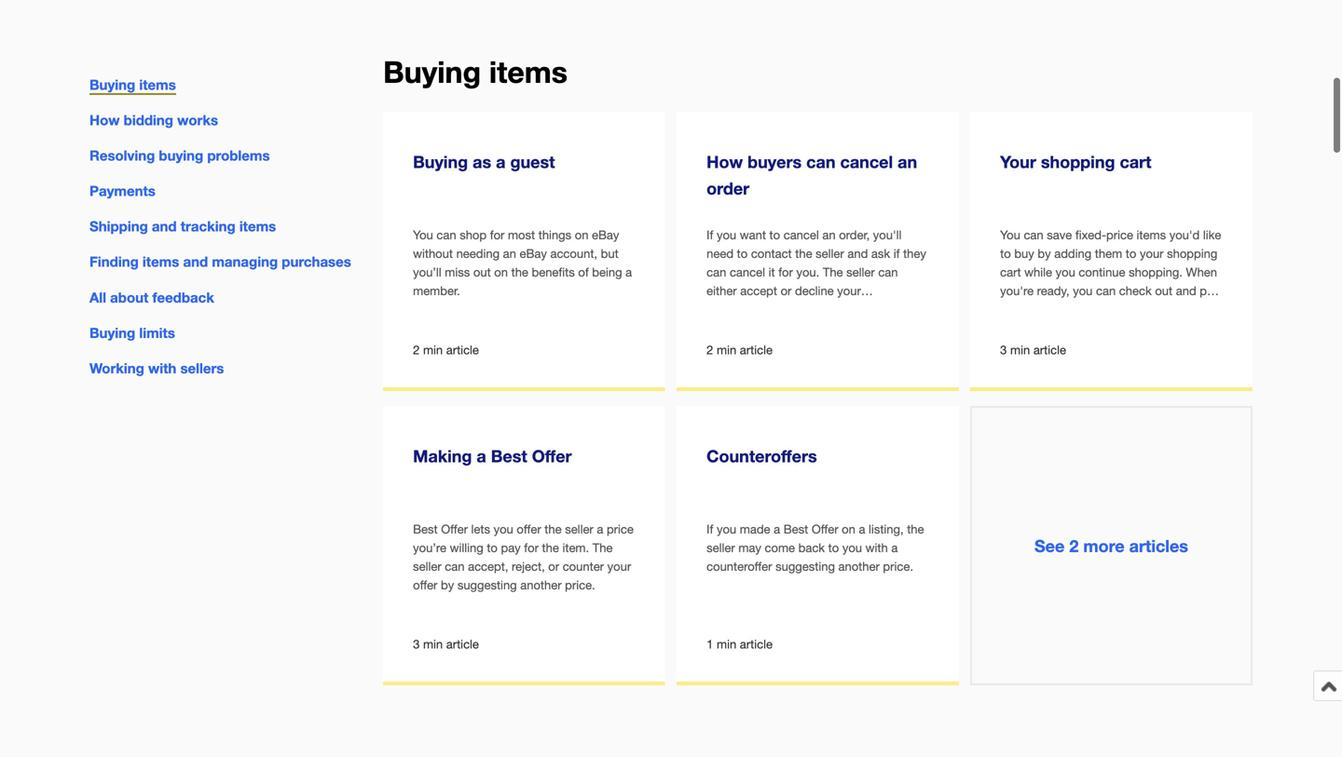 Task type: locate. For each thing, give the bounding box(es) containing it.
1 horizontal spatial price.
[[883, 560, 913, 574]]

3 for making a best offer
[[413, 638, 420, 652]]

1 horizontal spatial 2
[[707, 343, 713, 358]]

0 vertical spatial the
[[823, 265, 843, 280]]

cancel up contact
[[784, 228, 819, 242]]

feedback
[[152, 289, 214, 306]]

seller inside if you made a best offer on a listing, the seller may come back to you with a counteroffer suggesting another price.
[[707, 541, 735, 555]]

0 horizontal spatial you
[[413, 228, 433, 242]]

decline
[[795, 284, 834, 298]]

you up need
[[717, 228, 736, 242]]

1 vertical spatial pay
[[501, 541, 521, 555]]

miss
[[445, 265, 470, 280]]

article down accept,
[[446, 638, 479, 652]]

another down a listing,
[[838, 560, 880, 574]]

how up resolving
[[89, 112, 120, 129]]

2 down member.
[[413, 343, 420, 358]]

0 horizontal spatial on
[[494, 265, 508, 280]]

the inside if you want to cancel an order, you'll need to contact the seller and ask if they can cancel it for you. the seller can either accept or decline your cancellation request.
[[795, 246, 812, 261]]

resolving
[[89, 147, 155, 164]]

when
[[1186, 265, 1217, 280]]

an left order,
[[822, 228, 836, 242]]

how
[[89, 112, 120, 129], [707, 152, 743, 172]]

0 vertical spatial your
[[1140, 246, 1164, 261]]

your up shopping.
[[1140, 246, 1164, 261]]

order,
[[839, 228, 870, 242]]

more
[[1083, 536, 1125, 556]]

suggesting down back
[[775, 560, 835, 574]]

one
[[1110, 302, 1130, 317]]

see
[[1034, 536, 1065, 556]]

ready,
[[1037, 284, 1070, 298]]

price.
[[883, 560, 913, 574], [565, 578, 595, 593]]

2
[[413, 343, 420, 358], [707, 343, 713, 358], [1069, 536, 1079, 556]]

1 vertical spatial how
[[707, 152, 743, 172]]

buying items link
[[89, 76, 176, 95]]

1 horizontal spatial offer
[[517, 522, 541, 537]]

you inside best offer lets you offer the seller a price you're willing to pay for the item. the seller can accept, reject, or counter your offer by suggesting another price.
[[494, 522, 513, 537]]

article down member.
[[446, 343, 479, 358]]

1 vertical spatial an
[[822, 228, 836, 242]]

0 vertical spatial cancel
[[840, 152, 893, 172]]

2 down cancellation
[[707, 343, 713, 358]]

0 vertical spatial if
[[707, 228, 713, 242]]

cancel up order,
[[840, 152, 893, 172]]

3
[[1000, 343, 1007, 358], [413, 638, 420, 652]]

0 vertical spatial out
[[473, 265, 491, 280]]

another
[[838, 560, 880, 574], [520, 578, 562, 593]]

the
[[795, 246, 812, 261], [511, 265, 528, 280], [545, 522, 562, 537], [907, 522, 924, 537]]

seller up the the item.
[[565, 522, 593, 537]]

best inside best offer lets you offer the seller a price you're willing to pay for the item. the seller can accept, reject, or counter your offer by suggesting another price.
[[413, 522, 438, 537]]

the inside best offer lets you offer the seller a price you're willing to pay for the item. the seller can accept, reject, or counter your offer by suggesting another price.
[[545, 522, 562, 537]]

1 horizontal spatial you
[[1000, 228, 1020, 242]]

on inside if you made a best offer on a listing, the seller may come back to you with a counteroffer suggesting another price.
[[842, 522, 855, 537]]

1 horizontal spatial suggesting
[[775, 560, 835, 574]]

with down a listing,
[[865, 541, 888, 555]]

multiple
[[1018, 302, 1061, 317]]

0 horizontal spatial out
[[473, 265, 491, 280]]

0 horizontal spatial the
[[592, 541, 613, 555]]

can inside best offer lets you offer the seller a price you're willing to pay for the item. the seller can accept, reject, or counter your offer by suggesting another price.
[[445, 560, 465, 574]]

the right a listing,
[[907, 522, 924, 537]]

to up accept,
[[487, 541, 498, 555]]

a right making
[[477, 447, 486, 467]]

by inside you can save fixed-price items you'd like to buy by adding them to your shopping cart while you continue shopping. when you're ready, you can check out and pay for multiple items in one go.
[[1038, 246, 1051, 261]]

0 vertical spatial 3
[[1000, 343, 1007, 358]]

0 vertical spatial another
[[838, 560, 880, 574]]

working
[[89, 360, 144, 377]]

items left you'd
[[1137, 228, 1166, 242]]

for right it
[[778, 265, 793, 280]]

ebay up but
[[592, 228, 619, 242]]

0 horizontal spatial by
[[441, 578, 454, 593]]

how inside how buyers can cancel an order
[[707, 152, 743, 172]]

min for buying
[[423, 343, 443, 358]]

if inside if you want to cancel an order, you'll need to contact the seller and ask if they can cancel it for you. the seller can either accept or decline your cancellation request.
[[707, 228, 713, 242]]

0 vertical spatial price.
[[883, 560, 913, 574]]

1 vertical spatial on
[[494, 265, 508, 280]]

counteroffer
[[707, 560, 772, 574]]

can right buyers
[[806, 152, 836, 172]]

check
[[1119, 284, 1152, 298]]

if left you made
[[707, 522, 713, 537]]

0 horizontal spatial or
[[548, 560, 559, 574]]

you inside you can save fixed-price items you'd like to buy by adding them to your shopping cart while you continue shopping. when you're ready, you can check out and pay for multiple items in one go.
[[1000, 228, 1020, 242]]

0 vertical spatial or
[[781, 284, 792, 298]]

how buyers can cancel an order
[[707, 152, 917, 198]]

1 vertical spatial the
[[592, 541, 613, 555]]

an down most
[[503, 246, 516, 261]]

2 vertical spatial an
[[503, 246, 516, 261]]

or down the the item.
[[548, 560, 559, 574]]

1 horizontal spatial the
[[823, 265, 843, 280]]

shopping inside you can save fixed-price items you'd like to buy by adding them to your shopping cart while you continue shopping. when you're ready, you can check out and pay for multiple items in one go.
[[1167, 246, 1217, 261]]

price
[[1106, 228, 1133, 242], [607, 522, 634, 537]]

0 vertical spatial pay
[[1200, 284, 1219, 298]]

seller up counteroffer
[[707, 541, 735, 555]]

buying items up the as
[[383, 54, 568, 90]]

the up counter
[[592, 541, 613, 555]]

for
[[490, 228, 505, 242], [778, 265, 793, 280], [1000, 302, 1015, 317], [524, 541, 539, 555]]

a right being
[[626, 265, 632, 280]]

1 vertical spatial by
[[441, 578, 454, 593]]

1 vertical spatial if
[[707, 522, 713, 537]]

1 vertical spatial another
[[520, 578, 562, 593]]

2 vertical spatial your
[[607, 560, 631, 574]]

1 horizontal spatial price
[[1106, 228, 1133, 242]]

shopping.
[[1129, 265, 1183, 280]]

2 vertical spatial cancel
[[730, 265, 765, 280]]

0 horizontal spatial 3
[[413, 638, 420, 652]]

2 min article for how buyers can cancel an order
[[707, 343, 773, 358]]

for down 'you're' on the top of the page
[[1000, 302, 1015, 317]]

0 horizontal spatial pay
[[501, 541, 521, 555]]

how up order
[[707, 152, 743, 172]]

1 2 min article from the left
[[413, 343, 479, 358]]

pay up reject,
[[501, 541, 521, 555]]

2 horizontal spatial 2
[[1069, 536, 1079, 556]]

being
[[592, 265, 622, 280]]

see 2 more articles
[[1034, 536, 1188, 556]]

offer inside if you made a best offer on a listing, the seller may come back to you with a counteroffer suggesting another price.
[[812, 522, 838, 537]]

best up back
[[784, 522, 808, 537]]

pay down when
[[1200, 284, 1219, 298]]

a down a listing,
[[891, 541, 898, 555]]

min for your
[[1010, 343, 1030, 358]]

counteroffers
[[707, 447, 817, 467]]

adding
[[1054, 246, 1092, 261]]

seller down the you're
[[413, 560, 441, 574]]

2 horizontal spatial an
[[898, 152, 917, 172]]

back
[[798, 541, 825, 555]]

a inside the you can shop for most things on ebay without needing an ebay account, but you'll miss out on the benefits of being a member.
[[626, 265, 632, 280]]

0 horizontal spatial your
[[607, 560, 631, 574]]

article down multiple
[[1033, 343, 1066, 358]]

on left a listing,
[[842, 522, 855, 537]]

can inside the you can shop for most things on ebay without needing an ebay account, but you'll miss out on the benefits of being a member.
[[437, 228, 456, 242]]

and down when
[[1176, 284, 1196, 298]]

0 horizontal spatial 2 min article
[[413, 343, 479, 358]]

0 vertical spatial with
[[148, 360, 176, 377]]

1 vertical spatial out
[[1155, 284, 1173, 298]]

1 horizontal spatial another
[[838, 560, 880, 574]]

to right back
[[828, 541, 839, 555]]

1 vertical spatial your
[[837, 284, 861, 298]]

needing
[[456, 246, 500, 261]]

offer up reject,
[[517, 522, 541, 537]]

0 horizontal spatial shopping
[[1041, 152, 1115, 172]]

0 horizontal spatial suggesting
[[457, 578, 517, 593]]

can down continue
[[1096, 284, 1116, 298]]

the up the the item.
[[545, 522, 562, 537]]

ebay
[[592, 228, 619, 242], [520, 246, 547, 261]]

out down shopping.
[[1155, 284, 1173, 298]]

0 horizontal spatial how
[[89, 112, 120, 129]]

1 horizontal spatial by
[[1038, 246, 1051, 261]]

most
[[508, 228, 535, 242]]

on down needing
[[494, 265, 508, 280]]

an up you'll
[[898, 152, 917, 172]]

2 horizontal spatial your
[[1140, 246, 1164, 261]]

1 vertical spatial offer
[[413, 578, 437, 593]]

0 vertical spatial by
[[1038, 246, 1051, 261]]

if
[[707, 228, 713, 242], [707, 522, 713, 537]]

1 horizontal spatial on
[[575, 228, 588, 242]]

1 horizontal spatial pay
[[1200, 284, 1219, 298]]

by up while
[[1038, 246, 1051, 261]]

0 vertical spatial price
[[1106, 228, 1133, 242]]

on
[[575, 228, 588, 242], [494, 265, 508, 280], [842, 522, 855, 537]]

about
[[110, 289, 148, 306]]

1 you from the left
[[413, 228, 433, 242]]

1 horizontal spatial 3
[[1000, 343, 1007, 358]]

2 for how buyers can cancel an order
[[707, 343, 713, 358]]

it
[[769, 265, 775, 280]]

you'll
[[873, 228, 902, 242]]

you up buy
[[1000, 228, 1020, 242]]

your right counter
[[607, 560, 631, 574]]

1 horizontal spatial ebay
[[592, 228, 619, 242]]

1 vertical spatial price
[[607, 522, 634, 537]]

1 horizontal spatial offer
[[532, 447, 572, 467]]

offer down the you're
[[413, 578, 437, 593]]

or up request. in the top of the page
[[781, 284, 792, 298]]

shipping
[[89, 218, 148, 235]]

0 horizontal spatial cart
[[1000, 265, 1021, 280]]

0 horizontal spatial offer
[[441, 522, 468, 537]]

shopping down you'd
[[1167, 246, 1217, 261]]

can up without
[[437, 228, 456, 242]]

0 horizontal spatial ebay
[[520, 246, 547, 261]]

3 min article
[[1000, 343, 1066, 358], [413, 638, 479, 652]]

they
[[903, 246, 926, 261]]

0 horizontal spatial 3 min article
[[413, 638, 479, 652]]

the up the you. at the right top
[[795, 246, 812, 261]]

article
[[446, 343, 479, 358], [740, 343, 773, 358], [1033, 343, 1066, 358], [446, 638, 479, 652], [740, 638, 773, 652]]

2 if from the top
[[707, 522, 713, 537]]

seller up the you. at the right top
[[816, 246, 844, 261]]

to
[[769, 228, 780, 242], [737, 246, 748, 261], [1000, 246, 1011, 261], [1126, 246, 1136, 261], [487, 541, 498, 555], [828, 541, 839, 555]]

all about feedback link
[[89, 289, 214, 306]]

a
[[496, 152, 506, 172], [626, 265, 632, 280], [477, 447, 486, 467], [597, 522, 603, 537], [774, 522, 780, 537], [891, 541, 898, 555]]

1 horizontal spatial 3 min article
[[1000, 343, 1066, 358]]

like
[[1203, 228, 1221, 242]]

if
[[894, 246, 900, 261]]

0 horizontal spatial price.
[[565, 578, 595, 593]]

offer up the the item.
[[532, 447, 572, 467]]

2 horizontal spatial cancel
[[840, 152, 893, 172]]

1 horizontal spatial an
[[822, 228, 836, 242]]

offer
[[532, 447, 572, 467], [441, 522, 468, 537], [812, 522, 838, 537]]

fixed-
[[1075, 228, 1106, 242]]

ebay down most
[[520, 246, 547, 261]]

can down ask
[[878, 265, 898, 280]]

if up need
[[707, 228, 713, 242]]

lets
[[471, 522, 490, 537]]

for right shop
[[490, 228, 505, 242]]

2 2 min article from the left
[[707, 343, 773, 358]]

to right "them"
[[1126, 246, 1136, 261]]

1 horizontal spatial how
[[707, 152, 743, 172]]

3 min article down multiple
[[1000, 343, 1066, 358]]

the inside if you want to cancel an order, you'll need to contact the seller and ask if they can cancel it for you. the seller can either accept or decline your cancellation request.
[[823, 265, 843, 280]]

you right lets
[[494, 522, 513, 537]]

1 vertical spatial shopping
[[1167, 246, 1217, 261]]

2 horizontal spatial on
[[842, 522, 855, 537]]

0 vertical spatial cart
[[1120, 152, 1151, 172]]

price. down counter
[[565, 578, 595, 593]]

offer up back
[[812, 522, 838, 537]]

your
[[1000, 152, 1036, 172]]

can
[[806, 152, 836, 172], [437, 228, 456, 242], [1024, 228, 1043, 242], [707, 265, 726, 280], [878, 265, 898, 280], [1096, 284, 1116, 298], [445, 560, 465, 574]]

and
[[152, 218, 177, 235], [847, 246, 868, 261], [183, 254, 208, 270], [1176, 284, 1196, 298]]

1 vertical spatial price.
[[565, 578, 595, 593]]

pay inside best offer lets you offer the seller a price you're willing to pay for the item. the seller can accept, reject, or counter your offer by suggesting another price.
[[501, 541, 521, 555]]

cart
[[1120, 152, 1151, 172], [1000, 265, 1021, 280]]

you inside the you can shop for most things on ebay without needing an ebay account, but you'll miss out on the benefits of being a member.
[[413, 228, 433, 242]]

2 vertical spatial on
[[842, 522, 855, 537]]

0 vertical spatial offer
[[517, 522, 541, 537]]

3 min article for your
[[1000, 343, 1066, 358]]

another inside best offer lets you offer the seller a price you're willing to pay for the item. the seller can accept, reject, or counter your offer by suggesting another price.
[[520, 578, 562, 593]]

resolving buying problems link
[[89, 147, 270, 164]]

seller
[[816, 246, 844, 261], [846, 265, 875, 280], [565, 522, 593, 537], [707, 541, 735, 555], [413, 560, 441, 574]]

with down limits
[[148, 360, 176, 377]]

0 vertical spatial an
[[898, 152, 917, 172]]

1 vertical spatial cancel
[[784, 228, 819, 242]]

3 min article for making
[[413, 638, 479, 652]]

making a best offer
[[413, 447, 572, 467]]

1 if from the top
[[707, 228, 713, 242]]

article down cancellation
[[740, 343, 773, 358]]

items up all about feedback link
[[143, 254, 179, 270]]

1 vertical spatial suggesting
[[457, 578, 517, 593]]

best offer lets you offer the seller a price you're willing to pay for the item. the seller can accept, reject, or counter your offer by suggesting another price.
[[413, 522, 634, 593]]

your right decline
[[837, 284, 861, 298]]

1 horizontal spatial or
[[781, 284, 792, 298]]

2 for buying as a guest
[[413, 343, 420, 358]]

you down adding
[[1056, 265, 1075, 280]]

on up account,
[[575, 228, 588, 242]]

can down willing
[[445, 560, 465, 574]]

1 vertical spatial ebay
[[520, 246, 547, 261]]

how for how bidding works
[[89, 112, 120, 129]]

go.
[[1133, 302, 1151, 317]]

1 horizontal spatial shopping
[[1167, 246, 1217, 261]]

0 vertical spatial how
[[89, 112, 120, 129]]

2 min article down cancellation
[[707, 343, 773, 358]]

0 vertical spatial suggesting
[[775, 560, 835, 574]]

you can shop for most things on ebay without needing an ebay account, but you'll miss out on the benefits of being a member.
[[413, 228, 632, 298]]

suggesting down accept,
[[457, 578, 517, 593]]

and down order,
[[847, 246, 868, 261]]

price. inside best offer lets you offer the seller a price you're willing to pay for the item. the seller can accept, reject, or counter your offer by suggesting another price.
[[565, 578, 595, 593]]

an
[[898, 152, 917, 172], [822, 228, 836, 242], [503, 246, 516, 261]]

1 horizontal spatial out
[[1155, 284, 1173, 298]]

3 min article down accept,
[[413, 638, 479, 652]]

an inside the you can shop for most things on ebay without needing an ebay account, but you'll miss out on the benefits of being a member.
[[503, 246, 516, 261]]

0 horizontal spatial 2
[[413, 343, 420, 358]]

want
[[740, 228, 766, 242]]

price inside you can save fixed-price items you'd like to buy by adding them to your shopping cart while you continue shopping. when you're ready, you can check out and pay for multiple items in one go.
[[1106, 228, 1133, 242]]

can up buy
[[1024, 228, 1043, 242]]

2 you from the left
[[1000, 228, 1020, 242]]

cancel up accept
[[730, 265, 765, 280]]

member.
[[413, 284, 460, 298]]

0 horizontal spatial offer
[[413, 578, 437, 593]]

2 min article down member.
[[413, 343, 479, 358]]

if inside if you made a best offer on a listing, the seller may come back to you with a counteroffer suggesting another price.
[[707, 522, 713, 537]]

a up counter
[[597, 522, 603, 537]]

order
[[707, 178, 749, 198]]

best up the you're
[[413, 522, 438, 537]]

0 horizontal spatial price
[[607, 522, 634, 537]]

out down needing
[[473, 265, 491, 280]]

1 horizontal spatial with
[[865, 541, 888, 555]]

1 vertical spatial with
[[865, 541, 888, 555]]

2 min article
[[413, 343, 479, 358], [707, 343, 773, 358]]

your inside you can save fixed-price items you'd like to buy by adding them to your shopping cart while you continue shopping. when you're ready, you can check out and pay for multiple items in one go.
[[1140, 246, 1164, 261]]

2 horizontal spatial offer
[[812, 522, 838, 537]]

1 vertical spatial 3 min article
[[413, 638, 479, 652]]

cancellation
[[707, 302, 771, 317]]

for inside best offer lets you offer the seller a price you're willing to pay for the item. the seller can accept, reject, or counter your offer by suggesting another price.
[[524, 541, 539, 555]]

works
[[177, 112, 218, 129]]

1 vertical spatial 3
[[413, 638, 420, 652]]

2 right see
[[1069, 536, 1079, 556]]

for up reject,
[[524, 541, 539, 555]]

0 horizontal spatial an
[[503, 246, 516, 261]]

you down a listing,
[[842, 541, 862, 555]]

by down the you're
[[441, 578, 454, 593]]

making
[[413, 447, 472, 467]]

best right making
[[491, 447, 527, 467]]

accept,
[[468, 560, 508, 574]]

offer up willing
[[441, 522, 468, 537]]

the
[[823, 265, 843, 280], [592, 541, 613, 555]]

1 horizontal spatial your
[[837, 284, 861, 298]]

0 vertical spatial 3 min article
[[1000, 343, 1066, 358]]



Task type: vqa. For each thing, say whether or not it's contained in the screenshot.
Buying limits
yes



Task type: describe. For each thing, give the bounding box(es) containing it.
your shopping cart
[[1000, 152, 1151, 172]]

suggesting inside if you made a best offer on a listing, the seller may come back to you with a counteroffer suggesting another price.
[[775, 560, 835, 574]]

come
[[765, 541, 795, 555]]

and inside if you want to cancel an order, you'll need to contact the seller and ask if they can cancel it for you. the seller can either accept or decline your cancellation request.
[[847, 246, 868, 261]]

payments
[[89, 183, 155, 200]]

counter
[[563, 560, 604, 574]]

and left the tracking
[[152, 218, 177, 235]]

contact
[[751, 246, 792, 261]]

min for how
[[717, 343, 736, 358]]

buy
[[1014, 246, 1034, 261]]

a inside best offer lets you offer the seller a price you're willing to pay for the item. the seller can accept, reject, or counter your offer by suggesting another price.
[[597, 522, 603, 537]]

purchases
[[282, 254, 351, 270]]

1 horizontal spatial cart
[[1120, 152, 1151, 172]]

for inside if you want to cancel an order, you'll need to contact the seller and ask if they can cancel it for you. the seller can either accept or decline your cancellation request.
[[778, 265, 793, 280]]

best inside if you made a best offer on a listing, the seller may come back to you with a counteroffer suggesting another price.
[[784, 522, 808, 537]]

min for making
[[423, 638, 443, 652]]

1 min article
[[707, 638, 773, 652]]

request.
[[775, 302, 819, 317]]

out inside the you can shop for most things on ebay without needing an ebay account, but you'll miss out on the benefits of being a member.
[[473, 265, 491, 280]]

article for as
[[446, 343, 479, 358]]

managing
[[212, 254, 278, 270]]

working with sellers
[[89, 360, 224, 377]]

buying
[[159, 147, 203, 164]]

shipping and tracking items
[[89, 218, 276, 235]]

account,
[[550, 246, 597, 261]]

offer inside best offer lets you offer the seller a price you're willing to pay for the item. the seller can accept, reject, or counter your offer by suggesting another price.
[[441, 522, 468, 537]]

0 horizontal spatial with
[[148, 360, 176, 377]]

limits
[[139, 325, 175, 341]]

ask
[[871, 246, 890, 261]]

you're
[[1000, 284, 1034, 298]]

and up feedback
[[183, 254, 208, 270]]

cart inside you can save fixed-price items you'd like to buy by adding them to your shopping cart while you continue shopping. when you're ready, you can check out and pay for multiple items in one go.
[[1000, 265, 1021, 280]]

2 min article for buying as a guest
[[413, 343, 479, 358]]

0 vertical spatial ebay
[[592, 228, 619, 242]]

finding items and managing purchases link
[[89, 254, 351, 270]]

to up contact
[[769, 228, 780, 242]]

price. inside if you made a best offer on a listing, the seller may come back to you with a counteroffer suggesting another price.
[[883, 560, 913, 574]]

all about feedback
[[89, 289, 214, 306]]

for inside the you can shop for most things on ebay without needing an ebay account, but you'll miss out on the benefits of being a member.
[[490, 228, 505, 242]]

article for a
[[446, 638, 479, 652]]

your inside if you want to cancel an order, you'll need to contact the seller and ask if they can cancel it for you. the seller can either accept or decline your cancellation request.
[[837, 284, 861, 298]]

another inside if you made a best offer on a listing, the seller may come back to you with a counteroffer suggesting another price.
[[838, 560, 880, 574]]

by inside best offer lets you offer the seller a price you're willing to pay for the item. the seller can accept, reject, or counter your offer by suggesting another price.
[[441, 578, 454, 593]]

the item.
[[542, 541, 589, 555]]

0 vertical spatial shopping
[[1041, 152, 1115, 172]]

0 vertical spatial on
[[575, 228, 588, 242]]

you made
[[717, 522, 770, 537]]

things
[[538, 228, 571, 242]]

for inside you can save fixed-price items you'd like to buy by adding them to your shopping cart while you continue shopping. when you're ready, you can check out and pay for multiple items in one go.
[[1000, 302, 1015, 317]]

1
[[707, 638, 713, 652]]

pay inside you can save fixed-price items you'd like to buy by adding them to your shopping cart while you continue shopping. when you're ready, you can check out and pay for multiple items in one go.
[[1200, 284, 1219, 298]]

to left buy
[[1000, 246, 1011, 261]]

buying as a guest
[[413, 152, 555, 172]]

of
[[578, 265, 589, 280]]

3 for your shopping cart
[[1000, 343, 1007, 358]]

seller down ask
[[846, 265, 875, 280]]

0 horizontal spatial buying items
[[89, 76, 176, 93]]

save
[[1047, 228, 1072, 242]]

1 horizontal spatial cancel
[[784, 228, 819, 242]]

you'd
[[1169, 228, 1200, 242]]

cancel inside how buyers can cancel an order
[[840, 152, 893, 172]]

items up the managing
[[239, 218, 276, 235]]

the inside the you can shop for most things on ebay without needing an ebay account, but you'll miss out on the benefits of being a member.
[[511, 265, 528, 280]]

and inside you can save fixed-price items you'd like to buy by adding them to your shopping cart while you continue shopping. when you're ready, you can check out and pay for multiple items in one go.
[[1176, 284, 1196, 298]]

as
[[473, 152, 491, 172]]

you.
[[796, 265, 819, 280]]

may
[[738, 541, 761, 555]]

you down continue
[[1073, 284, 1093, 298]]

or inside best offer lets you offer the seller a price you're willing to pay for the item. the seller can accept, reject, or counter your offer by suggesting another price.
[[548, 560, 559, 574]]

you for buying as a guest
[[413, 228, 433, 242]]

article for buyers
[[740, 343, 773, 358]]

working with sellers link
[[89, 360, 224, 377]]

but
[[601, 246, 619, 261]]

out inside you can save fixed-price items you'd like to buy by adding them to your shopping cart while you continue shopping. when you're ready, you can check out and pay for multiple items in one go.
[[1155, 284, 1173, 298]]

guest
[[510, 152, 555, 172]]

can down need
[[707, 265, 726, 280]]

an inside if you want to cancel an order, you'll need to contact the seller and ask if they can cancel it for you. the seller can either accept or decline your cancellation request.
[[822, 228, 836, 242]]

reject,
[[512, 560, 545, 574]]

buyers
[[748, 152, 802, 172]]

willing
[[450, 541, 483, 555]]

a listing,
[[859, 522, 904, 537]]

article for shopping
[[1033, 343, 1066, 358]]

bidding
[[124, 112, 173, 129]]

them
[[1095, 246, 1122, 261]]

resolving buying problems
[[89, 147, 270, 164]]

price inside best offer lets you offer the seller a price you're willing to pay for the item. the seller can accept, reject, or counter your offer by suggesting another price.
[[607, 522, 634, 537]]

accept
[[740, 284, 777, 298]]

you inside if you made a best offer on a listing, the seller may come back to you with a counteroffer suggesting another price.
[[842, 541, 862, 555]]

the inside if you made a best offer on a listing, the seller may come back to you with a counteroffer suggesting another price.
[[907, 522, 924, 537]]

how bidding works
[[89, 112, 218, 129]]

shipping and tracking items link
[[89, 218, 276, 235]]

payments link
[[89, 183, 155, 200]]

your inside best offer lets you offer the seller a price you're willing to pay for the item. the seller can accept, reject, or counter your offer by suggesting another price.
[[607, 560, 631, 574]]

without
[[413, 246, 453, 261]]

1 horizontal spatial best
[[491, 447, 527, 467]]

you'll
[[413, 265, 441, 280]]

buying limits link
[[89, 325, 175, 341]]

benefits
[[532, 265, 575, 280]]

suggesting inside best offer lets you offer the seller a price you're willing to pay for the item. the seller can accept, reject, or counter your offer by suggesting another price.
[[457, 578, 517, 593]]

with inside if you made a best offer on a listing, the seller may come back to you with a counteroffer suggesting another price.
[[865, 541, 888, 555]]

if you made a best offer on a listing, the seller may come back to you with a counteroffer suggesting another price.
[[707, 522, 924, 574]]

you inside if you want to cancel an order, you'll need to contact the seller and ask if they can cancel it for you. the seller can either accept or decline your cancellation request.
[[717, 228, 736, 242]]

sellers
[[180, 360, 224, 377]]

you're
[[413, 541, 446, 555]]

how bidding works link
[[89, 112, 218, 129]]

an inside how buyers can cancel an order
[[898, 152, 917, 172]]

problems
[[207, 147, 270, 164]]

1 horizontal spatial buying items
[[383, 54, 568, 90]]

finding items and managing purchases
[[89, 254, 351, 270]]

to inside if you made a best offer on a listing, the seller may come back to you with a counteroffer suggesting another price.
[[828, 541, 839, 555]]

either
[[707, 284, 737, 298]]

or inside if you want to cancel an order, you'll need to contact the seller and ask if they can cancel it for you. the seller can either accept or decline your cancellation request.
[[781, 284, 792, 298]]

articles
[[1129, 536, 1188, 556]]

need
[[707, 246, 734, 261]]

buying limits
[[89, 325, 175, 341]]

tracking
[[181, 218, 235, 235]]

a right the as
[[496, 152, 506, 172]]

continue
[[1079, 265, 1125, 280]]

you can save fixed-price items you'd like to buy by adding them to your shopping cart while you continue shopping. when you're ready, you can check out and pay for multiple items in one go.
[[1000, 228, 1221, 317]]

to down want
[[737, 246, 748, 261]]

you for your shopping cart
[[1000, 228, 1020, 242]]

items left in on the top of page
[[1064, 302, 1094, 317]]

if for how buyers can cancel an order
[[707, 228, 713, 242]]

items up the 'guest'
[[489, 54, 568, 90]]

if for counteroffers
[[707, 522, 713, 537]]

to inside best offer lets you offer the seller a price you're willing to pay for the item. the seller can accept, reject, or counter your offer by suggesting another price.
[[487, 541, 498, 555]]

while
[[1024, 265, 1052, 280]]

0 horizontal spatial cancel
[[730, 265, 765, 280]]

can inside how buyers can cancel an order
[[806, 152, 836, 172]]

if you want to cancel an order, you'll need to contact the seller and ask if they can cancel it for you. the seller can either accept or decline your cancellation request.
[[707, 228, 926, 317]]

a up come at the right bottom of page
[[774, 522, 780, 537]]

in
[[1097, 302, 1106, 317]]

the inside best offer lets you offer the seller a price you're willing to pay for the item. the seller can accept, reject, or counter your offer by suggesting another price.
[[592, 541, 613, 555]]

article right the 1
[[740, 638, 773, 652]]

shop
[[460, 228, 487, 242]]

how for how buyers can cancel an order
[[707, 152, 743, 172]]

items up how bidding works link
[[139, 76, 176, 93]]



